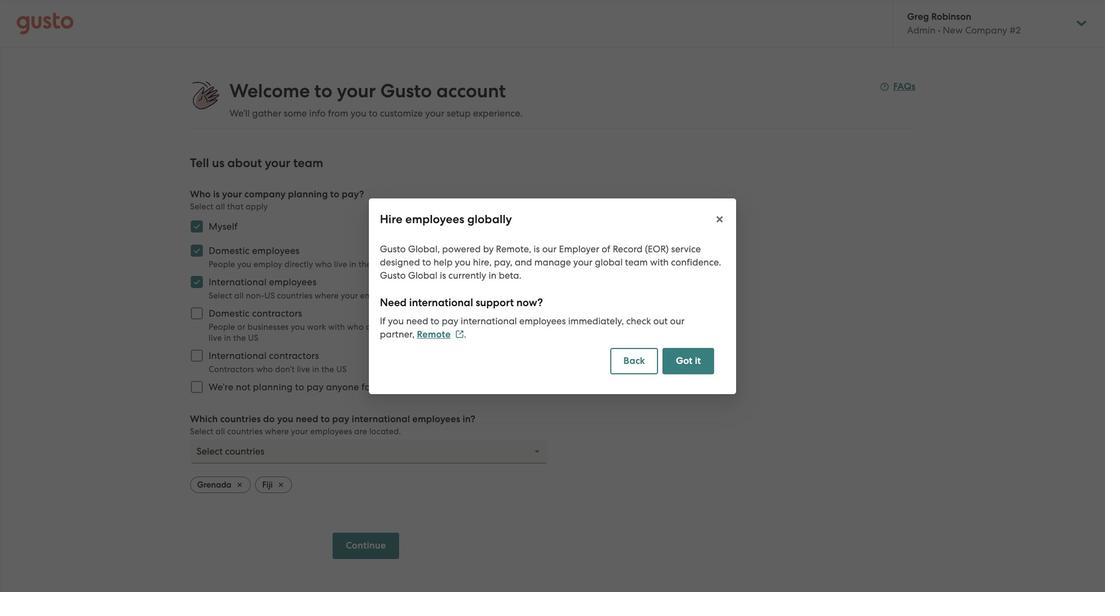 Task type: describe. For each thing, give the bounding box(es) containing it.
to inside 'who is your company planning to pay? select all that apply'
[[330, 189, 340, 200]]

designed
[[380, 257, 420, 268]]

grenada
[[197, 480, 232, 490]]

employees down months on the bottom of the page
[[413, 414, 461, 425]]

gusto inside 'welcome to your gusto account we'll gather some info from you to customize your setup experience.'
[[381, 80, 432, 102]]

1 vertical spatial select
[[209, 291, 232, 301]]

at
[[377, 382, 386, 393]]

3 gusto from the top
[[380, 270, 406, 281]]

pay for international
[[442, 316, 459, 327]]

info
[[309, 108, 326, 119]]

employees down people you employ directly who live in the us at the top left of page
[[269, 277, 317, 288]]

confidence.
[[672, 257, 722, 268]]

or
[[237, 322, 246, 332]]

apply
[[246, 202, 268, 212]]

who down now?
[[524, 322, 541, 332]]

anyone
[[326, 382, 359, 393]]

contractors for domestic contractors
[[252, 308, 302, 319]]

team inside gusto global, powered by remote, is our employer of record (eor) service designed to help you hire, pay, and manage your global team with confidence. gusto global is currently in beta.
[[625, 257, 648, 268]]

employees up global,
[[406, 212, 465, 226]]

company
[[245, 189, 286, 200]]

live inside the people or businesses you work with who are under contract for a specific project, who live in the us
[[209, 333, 222, 343]]

with inside the people or businesses you work with who are under contract for a specific project, who live in the us
[[328, 322, 345, 332]]

some
[[284, 108, 307, 119]]

global
[[408, 270, 438, 281]]

faqs
[[894, 81, 916, 92]]

we're not planning to pay anyone for at least 3 months
[[209, 382, 453, 393]]

employees up employ
[[252, 245, 300, 256]]

hire,
[[473, 257, 492, 268]]

globally
[[468, 212, 512, 226]]

2 gusto from the top
[[380, 243, 406, 254]]

powered
[[442, 243, 481, 254]]

international inside which countries do you need to pay international employees in? select all countries where your employees are located.
[[352, 414, 410, 425]]

remote
[[417, 329, 451, 340]]

in up we're not planning to pay anyone for at least 3 months
[[312, 365, 320, 375]]

your right about
[[265, 156, 291, 171]]

you inside 'welcome to your gusto account we'll gather some info from you to customize your setup experience.'
[[351, 108, 367, 119]]

who
[[190, 189, 211, 200]]

setup
[[447, 108, 471, 119]]

your left need
[[341, 291, 358, 301]]

you inside the people or businesses you work with who are under contract for a specific project, who live in the us
[[291, 322, 305, 332]]

people you employ directly who live in the us
[[209, 260, 384, 270]]

select inside which countries do you need to pay international employees in? select all countries where your employees are located.
[[190, 427, 214, 437]]

domestic employees
[[209, 245, 300, 256]]

all inside 'who is your company planning to pay? select all that apply'
[[216, 202, 225, 212]]

2 horizontal spatial is
[[534, 243, 540, 254]]

are inside which countries do you need to pay international employees in? select all countries where your employees are located.
[[354, 427, 367, 437]]

you inside if you need to pay international employees immediately, check out our partner,
[[388, 316, 404, 327]]

our inside if you need to pay international employees immediately, check out our partner,
[[671, 316, 685, 327]]

employees down we're not planning to pay anyone for at least 3 months
[[311, 427, 352, 437]]

us up anyone
[[337, 365, 347, 375]]

us inside the people or businesses you work with who are under contract for a specific project, who live in the us
[[248, 333, 259, 343]]

1 vertical spatial for
[[362, 382, 374, 393]]

your inside which countries do you need to pay international employees in? select all countries where your employees are located.
[[291, 427, 308, 437]]

hire employees globally
[[380, 212, 512, 226]]

a
[[454, 322, 459, 332]]

where inside which countries do you need to pay international employees in? select all countries where your employees are located.
[[265, 427, 289, 437]]

global
[[595, 257, 623, 268]]

to inside which countries do you need to pay international employees in? select all countries where your employees are located.
[[321, 414, 330, 425]]

(eor)
[[645, 243, 669, 254]]

to inside gusto global, powered by remote, is our employer of record (eor) service designed to help you hire, pay, and manage your global team with confidence. gusto global is currently in beta.
[[423, 257, 431, 268]]

account
[[437, 80, 506, 102]]

us up need
[[374, 260, 384, 270]]

2 horizontal spatial the
[[359, 260, 372, 270]]

domestic contractors
[[209, 308, 302, 319]]

Domestic employees checkbox
[[185, 239, 209, 263]]

customize
[[380, 108, 423, 119]]

back
[[624, 355, 646, 367]]

in up select all non-us countries where your employees are located
[[350, 260, 357, 270]]

you down domestic employees
[[237, 260, 252, 270]]

to left the customize
[[369, 108, 378, 119]]

domestic for domestic employees
[[209, 245, 250, 256]]

tell us about your team
[[190, 156, 324, 171]]

contractors
[[209, 365, 254, 375]]

1 horizontal spatial the
[[322, 365, 334, 375]]

employer
[[559, 243, 600, 254]]

the inside the people or businesses you work with who are under contract for a specific project, who live in the us
[[233, 333, 246, 343]]

is inside 'who is your company planning to pay? select all that apply'
[[213, 189, 220, 200]]

under
[[381, 322, 404, 332]]

your inside gusto global, powered by remote, is our employer of record (eor) service designed to help you hire, pay, and manage your global team with confidence. gusto global is currently in beta.
[[574, 257, 593, 268]]

international contractors
[[209, 350, 319, 361]]

0 vertical spatial countries
[[277, 291, 313, 301]]

pay,
[[494, 257, 513, 268]]

us down 'international employees'
[[265, 291, 275, 301]]

continue button
[[333, 533, 399, 560]]

account menu element
[[893, 0, 1089, 47]]

people for domestic contractors
[[209, 322, 235, 332]]

select inside 'who is your company planning to pay? select all that apply'
[[190, 202, 214, 212]]

with inside gusto global, powered by remote, is our employer of record (eor) service designed to help you hire, pay, and manage your global team with confidence. gusto global is currently in beta.
[[651, 257, 669, 268]]

in inside gusto global, powered by remote, is our employer of record (eor) service designed to help you hire, pay, and manage your global team with confidence. gusto global is currently in beta.
[[489, 270, 497, 281]]

welcome to your gusto account we'll gather some info from you to customize your setup experience.
[[230, 80, 523, 119]]

fiji link
[[255, 477, 292, 493]]

people for domestic employees
[[209, 260, 235, 270]]

us
[[212, 156, 225, 171]]

remote link
[[417, 329, 464, 340]]

located.
[[370, 427, 401, 437]]

continue
[[346, 540, 386, 552]]

pay inside which countries do you need to pay international employees in? select all countries where your employees are located.
[[332, 414, 350, 425]]

need
[[380, 296, 407, 309]]

that
[[227, 202, 244, 212]]

gusto global, powered by remote, is our employer of record (eor) service designed to help you hire, pay, and manage your global team with confidence. gusto global is currently in beta.
[[380, 243, 722, 281]]

remote,
[[496, 243, 532, 254]]

got
[[676, 355, 693, 367]]

project,
[[492, 322, 522, 332]]

1 horizontal spatial where
[[315, 291, 339, 301]]

about
[[227, 156, 262, 171]]

pay?
[[342, 189, 364, 200]]

your left setup
[[425, 108, 445, 119]]

experience.
[[473, 108, 523, 119]]

by
[[483, 243, 494, 254]]

welcome
[[230, 80, 310, 102]]

international employees
[[209, 277, 317, 288]]

contract
[[406, 322, 439, 332]]



Task type: locate. For each thing, give the bounding box(es) containing it.
are left 'located'
[[404, 291, 417, 301]]

1 horizontal spatial live
[[297, 365, 310, 375]]

is up the manage
[[534, 243, 540, 254]]

international for international employees
[[209, 277, 267, 288]]

0 horizontal spatial the
[[233, 333, 246, 343]]

1 vertical spatial international
[[461, 316, 517, 327]]

international
[[209, 277, 267, 288], [209, 350, 267, 361]]

select up domestic contractors "checkbox"
[[209, 291, 232, 301]]

select all non-us countries where your employees are located
[[209, 291, 449, 301]]

who down 'international contractors'
[[256, 365, 273, 375]]

1 vertical spatial people
[[209, 322, 235, 332]]

domestic for domestic contractors
[[209, 308, 250, 319]]

employees down now?
[[520, 316, 566, 327]]

if you need to pay international employees immediately, check out our partner,
[[380, 316, 685, 340]]

all inside which countries do you need to pay international employees in? select all countries where your employees are located.
[[216, 427, 225, 437]]

we'll
[[230, 108, 250, 119]]

our
[[543, 243, 557, 254], [671, 316, 685, 327]]

1 vertical spatial international
[[209, 350, 267, 361]]

0 vertical spatial pay
[[442, 316, 459, 327]]

to down global,
[[423, 257, 431, 268]]

non-
[[246, 291, 265, 301]]

myself
[[209, 221, 238, 232]]

you left work
[[291, 322, 305, 332]]

domestic
[[209, 245, 250, 256], [209, 308, 250, 319]]

countries left do
[[220, 414, 261, 425]]

1 vertical spatial where
[[265, 427, 289, 437]]

you inside which countries do you need to pay international employees in? select all countries where your employees are located.
[[277, 414, 294, 425]]

with
[[651, 257, 669, 268], [328, 322, 345, 332]]

0 horizontal spatial where
[[265, 427, 289, 437]]

grenada link
[[190, 477, 251, 493]]

out
[[654, 316, 668, 327]]

3
[[412, 382, 418, 393]]

0 vertical spatial international
[[409, 296, 473, 309]]

your inside 'who is your company planning to pay? select all that apply'
[[222, 189, 242, 200]]

us
[[374, 260, 384, 270], [265, 291, 275, 301], [248, 333, 259, 343], [337, 365, 347, 375]]

1 horizontal spatial with
[[651, 257, 669, 268]]

check
[[627, 316, 651, 327]]

pay down anyone
[[332, 414, 350, 425]]

0 horizontal spatial pay
[[307, 382, 324, 393]]

0 vertical spatial select
[[190, 202, 214, 212]]

you inside gusto global, powered by remote, is our employer of record (eor) service designed to help you hire, pay, and manage your global team with confidence. gusto global is currently in beta.
[[455, 257, 471, 268]]

all left that
[[216, 202, 225, 212]]

located
[[419, 291, 449, 301]]

2 horizontal spatial pay
[[442, 316, 459, 327]]

need
[[406, 316, 429, 327], [296, 414, 319, 425]]

gusto
[[381, 80, 432, 102], [380, 243, 406, 254], [380, 270, 406, 281]]

don't
[[275, 365, 295, 375]]

0 horizontal spatial with
[[328, 322, 345, 332]]

need inside if you need to pay international employees immediately, check out our partner,
[[406, 316, 429, 327]]

0 vertical spatial contractors
[[252, 308, 302, 319]]

need right do
[[296, 414, 319, 425]]

1 vertical spatial gusto
[[380, 243, 406, 254]]

gusto global international employee suppor dialog
[[369, 198, 737, 394]]

if
[[380, 316, 386, 327]]

got it
[[676, 355, 701, 367]]

is right who
[[213, 189, 220, 200]]

2 vertical spatial all
[[216, 427, 225, 437]]

planning right company
[[288, 189, 328, 200]]

2 vertical spatial the
[[322, 365, 334, 375]]

employees inside if you need to pay international employees immediately, check out our partner,
[[520, 316, 566, 327]]

1 vertical spatial with
[[328, 322, 345, 332]]

0 horizontal spatial is
[[213, 189, 220, 200]]

pay inside if you need to pay international employees immediately, check out our partner,
[[442, 316, 459, 327]]

specific
[[461, 322, 490, 332]]

live
[[334, 260, 348, 270], [209, 333, 222, 343], [297, 365, 310, 375]]

is down "help"
[[440, 270, 446, 281]]

domestic down myself
[[209, 245, 250, 256]]

it
[[695, 355, 701, 367]]

1 vertical spatial contractors
[[269, 350, 319, 361]]

hire
[[380, 212, 403, 226]]

who is your company planning to pay? select all that apply
[[190, 189, 364, 212]]

0 vertical spatial team
[[293, 156, 324, 171]]

need international support now?
[[380, 296, 543, 309]]

international
[[409, 296, 473, 309], [461, 316, 517, 327], [352, 414, 410, 425]]

international up contractors
[[209, 350, 267, 361]]

are left located. at the left bottom of the page
[[354, 427, 367, 437]]

1 vertical spatial our
[[671, 316, 685, 327]]

1 vertical spatial team
[[625, 257, 648, 268]]

service
[[672, 243, 701, 254]]

to up "info"
[[315, 80, 333, 102]]

need inside which countries do you need to pay international employees in? select all countries where your employees are located.
[[296, 414, 319, 425]]

2 vertical spatial are
[[354, 427, 367, 437]]

where up work
[[315, 291, 339, 301]]

your down we're not planning to pay anyone for at least 3 months
[[291, 427, 308, 437]]

pay left anyone
[[307, 382, 324, 393]]

1 vertical spatial the
[[233, 333, 246, 343]]

gather
[[252, 108, 282, 119]]

home image
[[17, 12, 74, 34]]

our right out
[[671, 316, 685, 327]]

Myself checkbox
[[185, 215, 209, 239]]

are inside the people or businesses you work with who are under contract for a specific project, who live in the us
[[366, 322, 379, 332]]

1 vertical spatial are
[[366, 322, 379, 332]]

select down which at the left bottom
[[190, 427, 214, 437]]

countries down not
[[227, 427, 263, 437]]

need up remote
[[406, 316, 429, 327]]

1 vertical spatial live
[[209, 333, 222, 343]]

contractors up "businesses"
[[252, 308, 302, 319]]

0 vertical spatial all
[[216, 202, 225, 212]]

contractors who don't live in the us
[[209, 365, 347, 375]]

1 horizontal spatial need
[[406, 316, 429, 327]]

0 vertical spatial our
[[543, 243, 557, 254]]

is
[[213, 189, 220, 200], [534, 243, 540, 254], [440, 270, 446, 281]]

international up a on the left of page
[[409, 296, 473, 309]]

gusto up designed
[[380, 243, 406, 254]]

.
[[464, 329, 467, 340]]

international for international contractors
[[209, 350, 267, 361]]

0 horizontal spatial team
[[293, 156, 324, 171]]

people or businesses you work with who are under contract for a specific project, who live in the us
[[209, 322, 541, 343]]

all down which at the left bottom
[[216, 427, 225, 437]]

pay
[[442, 316, 459, 327], [307, 382, 324, 393], [332, 414, 350, 425]]

team down record
[[625, 257, 648, 268]]

1 horizontal spatial our
[[671, 316, 685, 327]]

planning
[[288, 189, 328, 200], [253, 382, 293, 393]]

1 vertical spatial all
[[234, 291, 244, 301]]

international down support
[[461, 316, 517, 327]]

2 horizontal spatial live
[[334, 260, 348, 270]]

2 vertical spatial select
[[190, 427, 214, 437]]

contractors
[[252, 308, 302, 319], [269, 350, 319, 361]]

you right do
[[277, 414, 294, 425]]

who
[[315, 260, 332, 270], [347, 322, 364, 332], [524, 322, 541, 332], [256, 365, 273, 375]]

now?
[[517, 296, 543, 309]]

the down or
[[233, 333, 246, 343]]

domestic up or
[[209, 308, 250, 319]]

employ
[[254, 260, 282, 270]]

dialog main content element
[[369, 236, 737, 394]]

0 horizontal spatial for
[[362, 382, 374, 393]]

of
[[602, 243, 611, 254]]

1 gusto from the top
[[381, 80, 432, 102]]

1 horizontal spatial pay
[[332, 414, 350, 425]]

currently
[[449, 270, 487, 281]]

gusto down designed
[[380, 270, 406, 281]]

0 horizontal spatial live
[[209, 333, 222, 343]]

2 people from the top
[[209, 322, 235, 332]]

select
[[190, 202, 214, 212], [209, 291, 232, 301], [190, 427, 214, 437]]

0 vertical spatial people
[[209, 260, 235, 270]]

0 horizontal spatial our
[[543, 243, 557, 254]]

our inside gusto global, powered by remote, is our employer of record (eor) service designed to help you hire, pay, and manage your global team with confidence. gusto global is currently in beta.
[[543, 243, 557, 254]]

for inside the people or businesses you work with who are under contract for a specific project, who live in the us
[[441, 322, 452, 332]]

from
[[328, 108, 349, 119]]

in up contractors
[[224, 333, 231, 343]]

1 vertical spatial countries
[[220, 414, 261, 425]]

0 vertical spatial is
[[213, 189, 220, 200]]

you down 'powered'
[[455, 257, 471, 268]]

2 vertical spatial pay
[[332, 414, 350, 425]]

with down (eor)
[[651, 257, 669, 268]]

2 vertical spatial countries
[[227, 427, 263, 437]]

in?
[[463, 414, 476, 425]]

1 people from the top
[[209, 260, 235, 270]]

help
[[434, 257, 453, 268]]

International contractors checkbox
[[185, 344, 209, 368]]

record
[[613, 243, 643, 254]]

international up non-
[[209, 277, 267, 288]]

our up the manage
[[543, 243, 557, 254]]

for left the at
[[362, 382, 374, 393]]

1 vertical spatial pay
[[307, 382, 324, 393]]

work
[[307, 322, 326, 332]]

2 vertical spatial live
[[297, 365, 310, 375]]

to down we're not planning to pay anyone for at least 3 months
[[321, 414, 330, 425]]

we're
[[209, 382, 234, 393]]

which
[[190, 414, 218, 425]]

0 horizontal spatial need
[[296, 414, 319, 425]]

gusto up the customize
[[381, 80, 432, 102]]

0 vertical spatial planning
[[288, 189, 328, 200]]

who left if
[[347, 322, 364, 332]]

0 vertical spatial where
[[315, 291, 339, 301]]

who right directly
[[315, 260, 332, 270]]

you
[[351, 108, 367, 119], [455, 257, 471, 268], [237, 260, 252, 270], [388, 316, 404, 327], [291, 322, 305, 332], [277, 414, 294, 425]]

global,
[[408, 243, 440, 254]]

1 horizontal spatial for
[[441, 322, 452, 332]]

to left pay?
[[330, 189, 340, 200]]

with right work
[[328, 322, 345, 332]]

Domestic contractors checkbox
[[185, 301, 209, 326]]

your up from
[[337, 80, 376, 102]]

1 vertical spatial need
[[296, 414, 319, 425]]

which countries do you need to pay international employees in? select all countries where your employees are located.
[[190, 414, 476, 437]]

1 international from the top
[[209, 277, 267, 288]]

partner,
[[380, 329, 415, 340]]

2 domestic from the top
[[209, 308, 250, 319]]

not
[[236, 382, 251, 393]]

all left non-
[[234, 291, 244, 301]]

faqs button
[[881, 80, 916, 94]]

are
[[404, 291, 417, 301], [366, 322, 379, 332], [354, 427, 367, 437]]

team
[[293, 156, 324, 171], [625, 257, 648, 268]]

the left designed
[[359, 260, 372, 270]]

people
[[209, 260, 235, 270], [209, 322, 235, 332]]

employees up if
[[360, 291, 402, 301]]

your up that
[[222, 189, 242, 200]]

2 vertical spatial is
[[440, 270, 446, 281]]

employees
[[406, 212, 465, 226], [252, 245, 300, 256], [269, 277, 317, 288], [360, 291, 402, 301], [520, 316, 566, 327], [413, 414, 461, 425], [311, 427, 352, 437]]

0 vertical spatial the
[[359, 260, 372, 270]]

0 vertical spatial are
[[404, 291, 417, 301]]

planning down contractors who don't live in the us
[[253, 382, 293, 393]]

international up located. at the left bottom of the page
[[352, 414, 410, 425]]

1 vertical spatial domestic
[[209, 308, 250, 319]]

contractors up don't
[[269, 350, 319, 361]]

businesses
[[248, 322, 289, 332]]

people inside the people or businesses you work with who are under contract for a specific project, who live in the us
[[209, 322, 235, 332]]

people up international employees option
[[209, 260, 235, 270]]

live up international contractors option
[[209, 333, 222, 343]]

contractors for international contractors
[[269, 350, 319, 361]]

back button
[[611, 348, 659, 374]]

your down "employer"
[[574, 257, 593, 268]]

to down contractors who don't live in the us
[[295, 382, 304, 393]]

tell
[[190, 156, 209, 171]]

1 vertical spatial planning
[[253, 382, 293, 393]]

in inside the people or businesses you work with who are under contract for a specific project, who live in the us
[[224, 333, 231, 343]]

you right if
[[388, 316, 404, 327]]

to up remote
[[431, 316, 440, 327]]

live right don't
[[297, 365, 310, 375]]

2 international from the top
[[209, 350, 267, 361]]

2 vertical spatial international
[[352, 414, 410, 425]]

We're not planning to pay anyone for at least 3 months checkbox
[[185, 375, 209, 399]]

where down do
[[265, 427, 289, 437]]

0 vertical spatial need
[[406, 316, 429, 327]]

people left or
[[209, 322, 235, 332]]

fiji
[[262, 480, 273, 490]]

0 vertical spatial international
[[209, 277, 267, 288]]

beta.
[[499, 270, 522, 281]]

countries down people you employ directly who live in the us at the top left of page
[[277, 291, 313, 301]]

team up 'who is your company planning to pay? select all that apply'
[[293, 156, 324, 171]]

pay for anyone
[[307, 382, 324, 393]]

1 domestic from the top
[[209, 245, 250, 256]]

and
[[515, 257, 532, 268]]

2 vertical spatial gusto
[[380, 270, 406, 281]]

least
[[388, 382, 410, 393]]

you right from
[[351, 108, 367, 119]]

do
[[263, 414, 275, 425]]

got it button
[[663, 348, 715, 374]]

1 horizontal spatial team
[[625, 257, 648, 268]]

to inside if you need to pay international employees immediately, check out our partner,
[[431, 316, 440, 327]]

planning inside 'who is your company planning to pay? select all that apply'
[[288, 189, 328, 200]]

0 vertical spatial for
[[441, 322, 452, 332]]

for left a on the left of page
[[441, 322, 452, 332]]

your
[[337, 80, 376, 102], [425, 108, 445, 119], [265, 156, 291, 171], [222, 189, 242, 200], [574, 257, 593, 268], [341, 291, 358, 301], [291, 427, 308, 437]]

are left if
[[366, 322, 379, 332]]

live up select all non-us countries where your employees are located
[[334, 260, 348, 270]]

the up we're not planning to pay anyone for at least 3 months
[[322, 365, 334, 375]]

international inside if you need to pay international employees immediately, check out our partner,
[[461, 316, 517, 327]]

0 vertical spatial with
[[651, 257, 669, 268]]

pay up remote link
[[442, 316, 459, 327]]

in down hire,
[[489, 270, 497, 281]]

0 vertical spatial domestic
[[209, 245, 250, 256]]

directly
[[285, 260, 313, 270]]

0 vertical spatial live
[[334, 260, 348, 270]]

0 vertical spatial gusto
[[381, 80, 432, 102]]

select down who
[[190, 202, 214, 212]]

1 vertical spatial is
[[534, 243, 540, 254]]

immediately,
[[569, 316, 624, 327]]

us down "businesses"
[[248, 333, 259, 343]]

all
[[216, 202, 225, 212], [234, 291, 244, 301], [216, 427, 225, 437]]

1 horizontal spatial is
[[440, 270, 446, 281]]

International employees checkbox
[[185, 270, 209, 294]]



Task type: vqa. For each thing, say whether or not it's contained in the screenshot.
haven't
no



